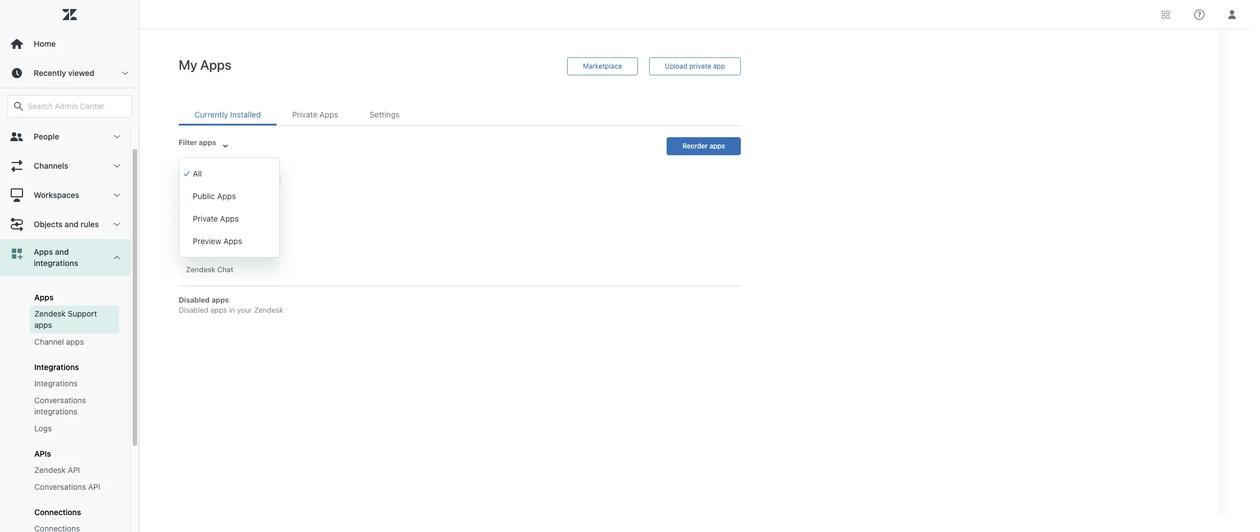 Task type: describe. For each thing, give the bounding box(es) containing it.
tree inside primary element
[[0, 122, 139, 532]]

conversations integrations link
[[30, 392, 119, 420]]

apps and integrations button
[[0, 239, 130, 276]]

support
[[68, 309, 97, 318]]

api for zendesk api
[[68, 465, 80, 475]]

integrations inside dropdown button
[[34, 258, 78, 268]]

2 integrations element from the top
[[34, 378, 78, 389]]

channel apps element
[[34, 336, 84, 348]]

connections
[[34, 507, 81, 517]]

people button
[[0, 122, 130, 151]]

objects and rules button
[[0, 210, 130, 239]]

apps for 'apps' element
[[34, 292, 54, 302]]

zendesk for zendesk support apps
[[34, 309, 66, 318]]

integrations for second integrations element from the top of the apps and integrations group
[[34, 378, 78, 388]]

integrations for 2nd integrations element from the bottom
[[34, 362, 79, 372]]

zendesk support apps
[[34, 309, 97, 330]]

apps element
[[34, 292, 54, 302]]

conversations for api
[[34, 482, 86, 492]]

channels button
[[0, 151, 130, 181]]

apps and integrations
[[34, 247, 78, 268]]

logs link
[[30, 420, 119, 437]]

conversations integrations
[[34, 395, 86, 416]]

zendesk products image
[[1162, 10, 1170, 18]]

help image
[[1195, 9, 1205, 19]]

1 integrations element from the top
[[34, 362, 79, 372]]

apps and integrations group
[[0, 276, 130, 532]]

zendesk api
[[34, 465, 80, 475]]

and for objects
[[65, 219, 79, 229]]

conversations integrations element
[[34, 395, 115, 417]]

apps for apps and integrations
[[34, 247, 53, 256]]

home button
[[0, 29, 139, 58]]

workspaces button
[[0, 181, 130, 210]]

conversations api link
[[30, 479, 119, 495]]

tree item inside primary element
[[0, 239, 130, 532]]

conversations for integrations
[[34, 395, 86, 405]]



Task type: locate. For each thing, give the bounding box(es) containing it.
1 vertical spatial zendesk
[[34, 465, 66, 475]]

conversations inside 'element'
[[34, 395, 86, 405]]

tree item
[[0, 239, 130, 532]]

api down zendesk api "link"
[[88, 482, 100, 492]]

none search field inside primary element
[[1, 95, 138, 118]]

0 vertical spatial apps
[[34, 320, 52, 330]]

connections element down connections
[[34, 523, 80, 532]]

apis element
[[34, 449, 51, 458]]

conversations api
[[34, 482, 100, 492]]

channels
[[34, 161, 68, 170]]

2 connections element from the top
[[34, 523, 80, 532]]

zendesk
[[34, 309, 66, 318], [34, 465, 66, 475]]

channel apps
[[34, 337, 84, 346]]

workspaces
[[34, 190, 79, 200]]

logs element
[[34, 423, 52, 434]]

0 vertical spatial conversations
[[34, 395, 86, 405]]

None search field
[[1, 95, 138, 118]]

primary element
[[0, 0, 139, 532]]

conversations down "zendesk api" element
[[34, 482, 86, 492]]

connections element down conversations api element
[[34, 507, 81, 517]]

1 vertical spatial apps
[[34, 292, 54, 302]]

0 vertical spatial integrations
[[34, 258, 78, 268]]

integrations element
[[34, 362, 79, 372], [34, 378, 78, 389]]

user menu image
[[1225, 7, 1240, 22]]

0 vertical spatial apps
[[34, 247, 53, 256]]

and inside apps and integrations
[[55, 247, 69, 256]]

conversations down integrations link
[[34, 395, 86, 405]]

0 vertical spatial zendesk
[[34, 309, 66, 318]]

api
[[68, 465, 80, 475], [88, 482, 100, 492]]

apps inside 'link'
[[66, 337, 84, 346]]

2 conversations from the top
[[34, 482, 86, 492]]

recently viewed
[[34, 68, 94, 78]]

0 vertical spatial connections element
[[34, 507, 81, 517]]

integrations element up integrations link
[[34, 362, 79, 372]]

objects
[[34, 219, 63, 229]]

api up the "conversations api" link
[[68, 465, 80, 475]]

1 vertical spatial connections element
[[34, 523, 80, 532]]

viewed
[[68, 68, 94, 78]]

1 vertical spatial api
[[88, 482, 100, 492]]

1 vertical spatial conversations
[[34, 482, 86, 492]]

recently viewed button
[[0, 58, 139, 88]]

and down objects and rules dropdown button
[[55, 247, 69, 256]]

api for conversations api
[[88, 482, 100, 492]]

apps inside zendesk support apps
[[34, 320, 52, 330]]

apis
[[34, 449, 51, 458]]

tree item containing apps and integrations
[[0, 239, 130, 532]]

and for apps
[[55, 247, 69, 256]]

apps inside apps and integrations
[[34, 247, 53, 256]]

tree containing people
[[0, 122, 139, 532]]

zendesk support apps link
[[30, 305, 119, 334]]

channel apps link
[[30, 334, 119, 350]]

connections element containing connections
[[34, 507, 81, 517]]

1 horizontal spatial api
[[88, 482, 100, 492]]

1 vertical spatial apps
[[66, 337, 84, 346]]

1 horizontal spatial apps
[[66, 337, 84, 346]]

apps
[[34, 320, 52, 330], [66, 337, 84, 346]]

conversations
[[34, 395, 86, 405], [34, 482, 86, 492]]

apps up channel at the left bottom of page
[[34, 320, 52, 330]]

and
[[65, 219, 79, 229], [55, 247, 69, 256]]

1 integrations from the top
[[34, 362, 79, 372]]

2 zendesk from the top
[[34, 465, 66, 475]]

2 integrations from the top
[[34, 378, 78, 388]]

zendesk for zendesk api
[[34, 465, 66, 475]]

zendesk api element
[[34, 465, 80, 476]]

apps
[[34, 247, 53, 256], [34, 292, 54, 302]]

conversations api element
[[34, 481, 100, 493]]

apps inside group
[[34, 292, 54, 302]]

integrations inside conversations integrations
[[34, 407, 77, 416]]

connections element
[[34, 507, 81, 517], [34, 523, 80, 532]]

rules
[[81, 219, 99, 229]]

zendesk down apis
[[34, 465, 66, 475]]

integrations up integrations link
[[34, 362, 79, 372]]

people
[[34, 132, 59, 141]]

1 vertical spatial integrations element
[[34, 378, 78, 389]]

1 connections element from the top
[[34, 507, 81, 517]]

integrations up conversations integrations
[[34, 378, 78, 388]]

0 vertical spatial integrations
[[34, 362, 79, 372]]

zendesk down 'apps' element
[[34, 309, 66, 318]]

0 horizontal spatial apps
[[34, 320, 52, 330]]

0 vertical spatial api
[[68, 465, 80, 475]]

api inside "link"
[[68, 465, 80, 475]]

0 vertical spatial integrations element
[[34, 362, 79, 372]]

0 vertical spatial and
[[65, 219, 79, 229]]

zendesk support apps element
[[34, 308, 115, 331]]

zendesk api link
[[30, 462, 119, 479]]

logs
[[34, 423, 52, 433]]

apps up zendesk support apps
[[34, 292, 54, 302]]

1 vertical spatial integrations
[[34, 407, 77, 416]]

1 vertical spatial integrations
[[34, 378, 78, 388]]

home
[[34, 39, 56, 48]]

channel
[[34, 337, 64, 346]]

integrations link
[[30, 375, 119, 392]]

0 horizontal spatial api
[[68, 465, 80, 475]]

objects and rules
[[34, 219, 99, 229]]

apps down zendesk support apps "link"
[[66, 337, 84, 346]]

integrations
[[34, 258, 78, 268], [34, 407, 77, 416]]

tree
[[0, 122, 139, 532]]

integrations
[[34, 362, 79, 372], [34, 378, 78, 388]]

1 vertical spatial and
[[55, 247, 69, 256]]

1 zendesk from the top
[[34, 309, 66, 318]]

integrations up logs
[[34, 407, 77, 416]]

apps down objects
[[34, 247, 53, 256]]

1 conversations from the top
[[34, 395, 86, 405]]

Search Admin Center field
[[28, 101, 125, 111]]

zendesk inside zendesk support apps
[[34, 309, 66, 318]]

integrations up 'apps' element
[[34, 258, 78, 268]]

and left rules
[[65, 219, 79, 229]]

recently
[[34, 68, 66, 78]]

integrations element up conversations integrations
[[34, 378, 78, 389]]



Task type: vqa. For each thing, say whether or not it's contained in the screenshot.
Customers icon
no



